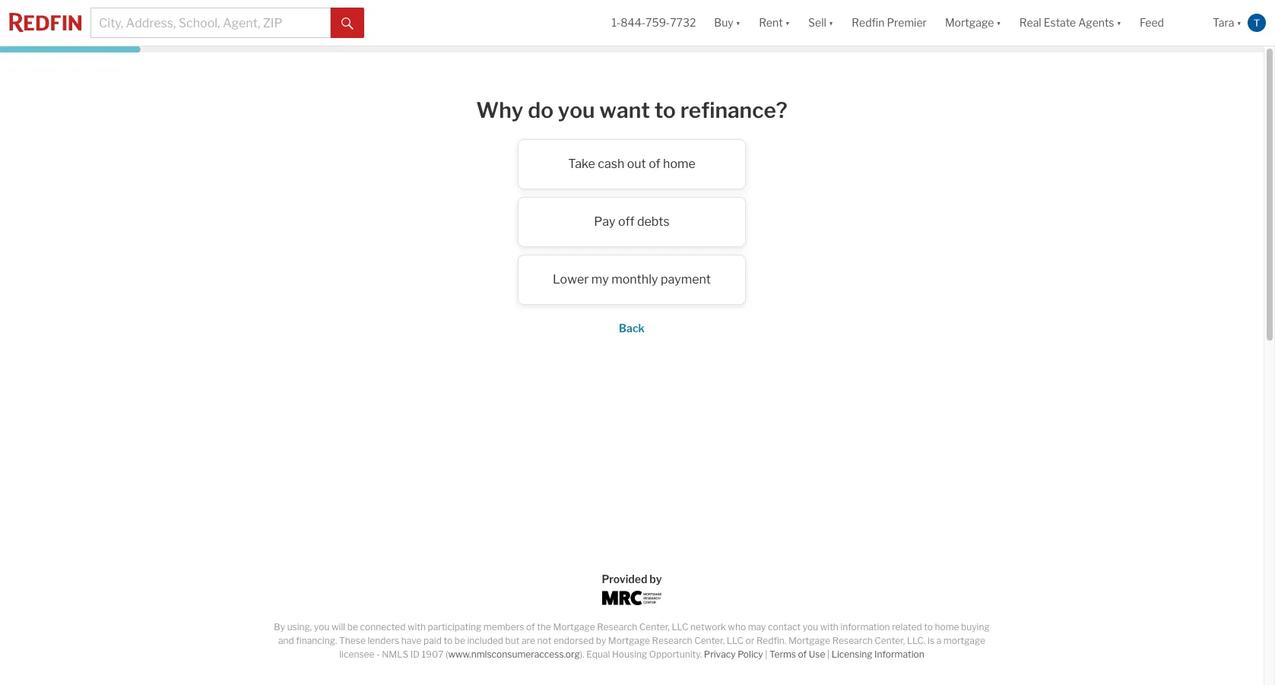 Task type: vqa. For each thing, say whether or not it's contained in the screenshot.
sq. inside the Condo buyer closed  Mar '23 1255 N Sandburg Ter #209, Chicago, IL $204K • 1 Bed, 1 Bath, 750 Sq. Ft. • First-time buyer
no



Task type: describe. For each thing, give the bounding box(es) containing it.
terms
[[769, 649, 796, 660]]

provided by
[[602, 573, 662, 585]]

licensing information link
[[832, 649, 924, 660]]

participating
[[428, 621, 482, 633]]

off
[[618, 214, 635, 229]]

1-
[[612, 16, 621, 29]]

mortgage up use
[[788, 635, 830, 646]]

2 horizontal spatial center,
[[875, 635, 905, 646]]

is
[[928, 635, 935, 646]]

estate
[[1044, 16, 1076, 29]]

mortgage ▾ button
[[945, 0, 1001, 46]]

included
[[467, 635, 503, 646]]

www.nmlsconsumeraccess.org ). equal housing opportunity. privacy policy | terms of use | licensing information
[[448, 649, 924, 660]]

real estate agents ▾ button
[[1010, 0, 1131, 46]]

buy ▾
[[714, 16, 741, 29]]

mortgage ▾ button
[[936, 0, 1010, 46]]

provided
[[602, 573, 647, 585]]

user photo image
[[1248, 14, 1266, 32]]

back
[[619, 321, 645, 334]]

who
[[728, 621, 746, 633]]

will
[[332, 621, 345, 633]]

mortgage up endorsed
[[553, 621, 595, 633]]

▾ for tara ▾
[[1237, 16, 1242, 29]]

tara
[[1213, 16, 1234, 29]]

nmls
[[382, 649, 408, 660]]

members
[[483, 621, 524, 633]]

1 horizontal spatial to
[[924, 621, 933, 633]]

1 horizontal spatial center,
[[694, 635, 725, 646]]

endorsed
[[553, 635, 594, 646]]

paid
[[424, 635, 442, 646]]

844-
[[621, 16, 646, 29]]

privacy
[[704, 649, 736, 660]]

buy ▾ button
[[714, 0, 741, 46]]

sell ▾ button
[[799, 0, 843, 46]]

2 | from the left
[[827, 649, 830, 660]]

these
[[339, 635, 366, 646]]

redfin premier
[[852, 16, 927, 29]]

do
[[528, 97, 553, 123]]

contact
[[768, 621, 801, 633]]

buying
[[961, 621, 990, 633]]

feed
[[1140, 16, 1164, 29]]

1-844-759-7732 link
[[612, 16, 696, 29]]

have
[[401, 635, 422, 646]]

0 horizontal spatial center,
[[639, 621, 670, 633]]

lower my monthly payment
[[553, 272, 711, 286]]

▾ for mortgage ▾
[[996, 16, 1001, 29]]

real
[[1020, 16, 1041, 29]]

payment
[[661, 272, 711, 286]]

terms of use link
[[769, 649, 825, 660]]

not
[[537, 635, 551, 646]]

financing.
[[296, 635, 337, 646]]

sell ▾ button
[[808, 0, 834, 46]]

why do you want to refinance?
[[476, 97, 788, 123]]

or
[[746, 635, 755, 646]]

redfin
[[852, 16, 885, 29]]

of for terms
[[798, 649, 807, 660]]

2 horizontal spatial research
[[832, 635, 873, 646]]

by using, you will be connected with participating members of the mortgage research center, llc network who may contact you with information related to home buying and financing. these lenders have paid to be included but are not endorsed by mortgage research center, llc or redfin. mortgage research center, llc. is a mortgage licensee - nmls id 1907 (
[[274, 621, 990, 660]]

feed button
[[1131, 0, 1204, 46]]

my
[[591, 272, 609, 286]]

out
[[627, 156, 646, 171]]

1-844-759-7732
[[612, 16, 696, 29]]

opportunity.
[[649, 649, 702, 660]]

mortgage ▾
[[945, 16, 1001, 29]]

pay off debts
[[594, 214, 670, 229]]

mortgage up housing
[[608, 635, 650, 646]]

1 vertical spatial be
[[454, 635, 465, 646]]

www.nmlsconsumeraccess.org
[[448, 649, 580, 660]]

housing
[[612, 649, 647, 660]]

you for will
[[314, 621, 330, 633]]

mortgage research center image
[[602, 591, 661, 605]]

the
[[537, 621, 551, 633]]

rent ▾ button
[[759, 0, 790, 46]]

sell ▾
[[808, 16, 834, 29]]

licensing
[[832, 649, 873, 660]]



Task type: locate. For each thing, give the bounding box(es) containing it.
0 vertical spatial by
[[650, 573, 662, 585]]

by
[[274, 621, 285, 633]]

of left the
[[526, 621, 535, 633]]

information
[[841, 621, 890, 633]]

7732
[[670, 16, 696, 29]]

▾ for sell ▾
[[829, 16, 834, 29]]

2 horizontal spatial of
[[798, 649, 807, 660]]

back button
[[619, 321, 645, 334]]

home up the 'a'
[[935, 621, 959, 633]]

6 ▾ from the left
[[1237, 16, 1242, 29]]

▾ inside rent ▾ dropdown button
[[785, 16, 790, 29]]

0 horizontal spatial by
[[596, 635, 606, 646]]

0 vertical spatial home
[[663, 156, 696, 171]]

llc
[[672, 621, 689, 633], [727, 635, 744, 646]]

llc.
[[907, 635, 926, 646]]

1 horizontal spatial llc
[[727, 635, 744, 646]]

0 horizontal spatial |
[[765, 649, 767, 660]]

you right contact
[[803, 621, 818, 633]]

2 ▾ from the left
[[785, 16, 790, 29]]

to refinance?
[[655, 97, 788, 123]]

by
[[650, 573, 662, 585], [596, 635, 606, 646]]

1 horizontal spatial you
[[558, 97, 595, 123]]

licensee
[[339, 649, 375, 660]]

rent ▾
[[759, 16, 790, 29]]

with up use
[[820, 621, 839, 633]]

▾ right rent
[[785, 16, 790, 29]]

connected
[[360, 621, 406, 633]]

llc up opportunity.
[[672, 621, 689, 633]]

▾ for rent ▾
[[785, 16, 790, 29]]

▾
[[736, 16, 741, 29], [785, 16, 790, 29], [829, 16, 834, 29], [996, 16, 1001, 29], [1117, 16, 1122, 29], [1237, 16, 1242, 29]]

▾ right "sell" in the right of the page
[[829, 16, 834, 29]]

▾ left real
[[996, 16, 1001, 29]]

real estate agents ▾ link
[[1020, 0, 1122, 46]]

0 horizontal spatial with
[[407, 621, 426, 633]]

City, Address, School, Agent, ZIP search field
[[90, 8, 331, 38]]

to up (
[[444, 635, 453, 646]]

▾ inside sell ▾ dropdown button
[[829, 16, 834, 29]]

1 horizontal spatial research
[[652, 635, 692, 646]]

0 vertical spatial llc
[[672, 621, 689, 633]]

may
[[748, 621, 766, 633]]

3 ▾ from the left
[[829, 16, 834, 29]]

with up have
[[407, 621, 426, 633]]

llc up privacy policy link
[[727, 635, 744, 646]]

you up financing.
[[314, 621, 330, 633]]

▾ inside real estate agents ▾ link
[[1117, 16, 1122, 29]]

by up mortgage research center "image"
[[650, 573, 662, 585]]

you for want
[[558, 97, 595, 123]]

want
[[599, 97, 650, 123]]

).
[[580, 649, 585, 660]]

and
[[278, 635, 294, 646]]

to
[[924, 621, 933, 633], [444, 635, 453, 646]]

cash
[[598, 156, 624, 171]]

privacy policy link
[[704, 649, 763, 660]]

premier
[[887, 16, 927, 29]]

of inside 'by using, you will be connected with participating members of the mortgage research center, llc network who may contact you with information related to home buying and financing. these lenders have paid to be included but are not endorsed by mortgage research center, llc or redfin. mortgage research center, llc. is a mortgage licensee - nmls id 1907 ('
[[526, 621, 535, 633]]

rent
[[759, 16, 783, 29]]

center, up opportunity.
[[639, 621, 670, 633]]

0 vertical spatial to
[[924, 621, 933, 633]]

of for members
[[526, 621, 535, 633]]

center, up "information"
[[875, 635, 905, 646]]

mortgage
[[943, 635, 985, 646]]

0 horizontal spatial you
[[314, 621, 330, 633]]

mortgage inside mortgage ▾ dropdown button
[[945, 16, 994, 29]]

1 vertical spatial to
[[444, 635, 453, 646]]

0 horizontal spatial of
[[526, 621, 535, 633]]

1 with from the left
[[407, 621, 426, 633]]

▾ right tara on the top of page
[[1237, 16, 1242, 29]]

why
[[476, 97, 523, 123]]

id
[[410, 649, 420, 660]]

0 horizontal spatial llc
[[672, 621, 689, 633]]

tara ▾
[[1213, 16, 1242, 29]]

pay
[[594, 214, 616, 229]]

home inside why do you want to refinance? option group
[[663, 156, 696, 171]]

related
[[892, 621, 922, 633]]

0 horizontal spatial be
[[347, 621, 358, 633]]

real estate agents ▾
[[1020, 16, 1122, 29]]

submit search image
[[341, 17, 354, 29]]

center, down network
[[694, 635, 725, 646]]

mortgage left real
[[945, 16, 994, 29]]

of inside why do you want to refinance? option group
[[649, 156, 660, 171]]

of
[[649, 156, 660, 171], [526, 621, 535, 633], [798, 649, 807, 660]]

home right out
[[663, 156, 696, 171]]

1 vertical spatial of
[[526, 621, 535, 633]]

1 vertical spatial home
[[935, 621, 959, 633]]

▾ right agents at top right
[[1117, 16, 1122, 29]]

of left use
[[798, 649, 807, 660]]

2 with from the left
[[820, 621, 839, 633]]

lower
[[553, 272, 589, 286]]

0 vertical spatial be
[[347, 621, 358, 633]]

1 ▾ from the left
[[736, 16, 741, 29]]

1 horizontal spatial be
[[454, 635, 465, 646]]

research up housing
[[597, 621, 637, 633]]

1 horizontal spatial of
[[649, 156, 660, 171]]

▾ inside mortgage ▾ dropdown button
[[996, 16, 1001, 29]]

2 horizontal spatial you
[[803, 621, 818, 633]]

5 ▾ from the left
[[1117, 16, 1122, 29]]

use
[[809, 649, 825, 660]]

1907
[[422, 649, 444, 660]]

take cash out of home
[[568, 156, 696, 171]]

you right the do
[[558, 97, 595, 123]]

home
[[663, 156, 696, 171], [935, 621, 959, 633]]

www.nmlsconsumeraccess.org link
[[448, 649, 580, 660]]

1 vertical spatial llc
[[727, 635, 744, 646]]

1 horizontal spatial |
[[827, 649, 830, 660]]

research up opportunity.
[[652, 635, 692, 646]]

4 ▾ from the left
[[996, 16, 1001, 29]]

are
[[522, 635, 535, 646]]

1 horizontal spatial with
[[820, 621, 839, 633]]

take
[[568, 156, 595, 171]]

be down the participating
[[454, 635, 465, 646]]

0 vertical spatial of
[[649, 156, 660, 171]]

research up licensing
[[832, 635, 873, 646]]

759-
[[646, 16, 670, 29]]

sell
[[808, 16, 826, 29]]

home inside 'by using, you will be connected with participating members of the mortgage research center, llc network who may contact you with information related to home buying and financing. these lenders have paid to be included but are not endorsed by mortgage research center, llc or redfin. mortgage research center, llc. is a mortgage licensee - nmls id 1907 ('
[[935, 621, 959, 633]]

redfin.
[[756, 635, 786, 646]]

▾ for buy ▾
[[736, 16, 741, 29]]

you
[[558, 97, 595, 123], [314, 621, 330, 633], [803, 621, 818, 633]]

| right use
[[827, 649, 830, 660]]

0 horizontal spatial to
[[444, 635, 453, 646]]

but
[[505, 635, 520, 646]]

information
[[874, 649, 924, 660]]

to up is
[[924, 621, 933, 633]]

2 vertical spatial of
[[798, 649, 807, 660]]

network
[[690, 621, 726, 633]]

(
[[446, 649, 448, 660]]

be up these
[[347, 621, 358, 633]]

1 vertical spatial by
[[596, 635, 606, 646]]

rent ▾ button
[[750, 0, 799, 46]]

equal
[[586, 649, 610, 660]]

by inside 'by using, you will be connected with participating members of the mortgage research center, llc network who may contact you with information related to home buying and financing. these lenders have paid to be included but are not endorsed by mortgage research center, llc or redfin. mortgage research center, llc. is a mortgage licensee - nmls id 1907 ('
[[596, 635, 606, 646]]

by up equal
[[596, 635, 606, 646]]

monthly
[[611, 272, 658, 286]]

buy
[[714, 16, 733, 29]]

lenders
[[368, 635, 399, 646]]

why do you want to refinance? option group
[[328, 139, 936, 305]]

|
[[765, 649, 767, 660], [827, 649, 830, 660]]

1 horizontal spatial home
[[935, 621, 959, 633]]

using,
[[287, 621, 312, 633]]

agents
[[1078, 16, 1114, 29]]

debts
[[637, 214, 670, 229]]

| down redfin.
[[765, 649, 767, 660]]

0 horizontal spatial research
[[597, 621, 637, 633]]

0 horizontal spatial home
[[663, 156, 696, 171]]

1 | from the left
[[765, 649, 767, 660]]

▾ right 'buy'
[[736, 16, 741, 29]]

policy
[[738, 649, 763, 660]]

-
[[376, 649, 380, 660]]

▾ inside buy ▾ dropdown button
[[736, 16, 741, 29]]

of right out
[[649, 156, 660, 171]]

be
[[347, 621, 358, 633], [454, 635, 465, 646]]

mortgage
[[945, 16, 994, 29], [553, 621, 595, 633], [608, 635, 650, 646], [788, 635, 830, 646]]

1 horizontal spatial by
[[650, 573, 662, 585]]



